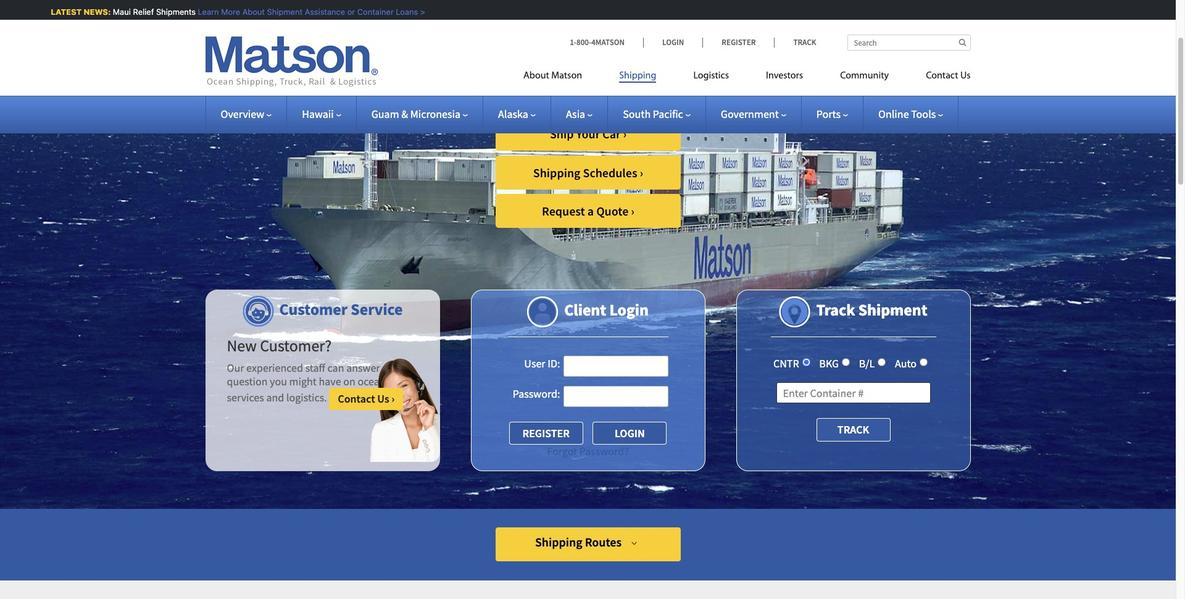 Task type: describe. For each thing, give the bounding box(es) containing it.
pacific
[[653, 107, 683, 121]]

learn more about shipment assistance or container loans > link
[[196, 7, 424, 17]]

container
[[356, 7, 392, 17]]

contact us
[[926, 71, 971, 81]]

schedules
[[583, 165, 638, 180]]

tools
[[912, 107, 936, 121]]

0 vertical spatial about
[[241, 7, 263, 17]]

Search search field
[[848, 35, 971, 51]]

shipping link
[[601, 65, 675, 90]]

guam
[[372, 107, 399, 121]]

request a quote › link
[[496, 194, 681, 228]]

track for track 'button'
[[838, 423, 870, 437]]

shipping for shipping routes
[[535, 534, 583, 550]]

contact us ›
[[338, 392, 395, 406]]

ports
[[817, 107, 841, 121]]

online
[[879, 107, 909, 121]]

about matson
[[524, 71, 582, 81]]

us for contact us
[[961, 71, 971, 81]]

matson
[[552, 71, 582, 81]]

community link
[[822, 65, 908, 90]]

services and
[[227, 390, 284, 405]]

CNTR radio
[[803, 358, 811, 366]]

1 horizontal spatial shipment
[[859, 300, 928, 320]]

reliability
[[586, 34, 777, 90]]

id:
[[548, 356, 560, 370]]

top menu navigation
[[524, 65, 971, 90]]

contact us link
[[908, 65, 971, 90]]

latest news: maui relief shipments learn more about shipment assistance or container loans >
[[49, 7, 424, 17]]

hawaii link
[[302, 107, 341, 121]]

contact for contact us ›
[[338, 392, 375, 406]]

loans
[[394, 7, 417, 17]]

customer?
[[260, 335, 332, 356]]

quote
[[597, 203, 629, 219]]

ship
[[550, 126, 574, 141]]

community
[[841, 71, 889, 81]]

bkg
[[820, 356, 839, 370]]

alaska
[[498, 107, 529, 121]]

overview
[[221, 107, 264, 121]]

online tools
[[879, 107, 936, 121]]

forgot password?
[[547, 444, 629, 458]]

resources
[[304, 34, 494, 90]]

assistance
[[303, 7, 344, 17]]

about inside top menu navigation
[[524, 71, 549, 81]]

1-800-4matson
[[570, 37, 625, 48]]

asia
[[566, 107, 586, 121]]

and
[[502, 34, 577, 90]]

customer
[[279, 299, 348, 319]]

experienced
[[246, 361, 303, 375]]

› inside shipping schedules › link
[[640, 165, 644, 180]]

blue matson logo with ocean, shipping, truck, rail and logistics written beneath it. image
[[205, 36, 378, 87]]

› inside request a quote › link
[[631, 203, 635, 219]]

or
[[346, 7, 354, 17]]

industry leading expertise, resources and reliability
[[304, 0, 831, 90]]

ports link
[[817, 107, 848, 121]]

contact us › link
[[329, 388, 403, 410]]

staff
[[305, 361, 325, 375]]

more
[[220, 7, 239, 17]]

client
[[565, 300, 607, 320]]

cntr
[[774, 356, 800, 370]]

>
[[419, 7, 424, 17]]

might
[[289, 374, 317, 388]]

hawaii
[[302, 107, 334, 121]]

contact for contact us
[[926, 71, 959, 81]]

routes
[[585, 534, 622, 550]]

our
[[227, 361, 244, 375]]

0 horizontal spatial register
[[523, 426, 570, 440]]

› inside the ship your car › link
[[623, 126, 627, 141]]

shipping for shipping schedules ›
[[533, 165, 581, 180]]

logistics link
[[675, 65, 748, 90]]

user
[[525, 356, 546, 370]]

request a quote ›
[[542, 203, 635, 219]]

south
[[623, 107, 651, 121]]

customer service
[[279, 299, 403, 319]]

client login
[[565, 300, 649, 320]]

ship your car › link
[[496, 117, 681, 151]]



Task type: locate. For each thing, give the bounding box(es) containing it.
1 vertical spatial us
[[377, 392, 389, 406]]

user id:
[[525, 356, 560, 370]]

main content
[[0, 580, 1176, 599]]

shipping up south
[[619, 71, 657, 81]]

1 horizontal spatial about
[[524, 71, 549, 81]]

track for the track link
[[794, 37, 817, 48]]

shipping inside top menu navigation
[[619, 71, 657, 81]]

b/l
[[859, 356, 875, 370]]

micronesia
[[410, 107, 461, 121]]

online tools link
[[879, 107, 944, 121]]

0 vertical spatial contact
[[926, 71, 959, 81]]

0 vertical spatial shipment
[[266, 7, 301, 17]]

› right quote
[[631, 203, 635, 219]]

1 horizontal spatial register
[[722, 37, 756, 48]]

government link
[[721, 107, 787, 121]]

answer
[[347, 361, 380, 375]]

relief
[[131, 7, 152, 17]]

asia link
[[566, 107, 593, 121]]

news:
[[82, 7, 109, 17]]

track link
[[775, 37, 817, 48]]

question
[[227, 374, 268, 388]]

request
[[542, 203, 585, 219]]

login right client
[[610, 300, 649, 320]]

about
[[241, 7, 263, 17], [524, 71, 549, 81]]

us inside top menu navigation
[[961, 71, 971, 81]]

0 horizontal spatial contact
[[338, 392, 375, 406]]

shipments
[[155, 7, 194, 17]]

track inside 'button'
[[838, 423, 870, 437]]

1 vertical spatial shipping
[[533, 165, 581, 180]]

us down ocean
[[377, 392, 389, 406]]

track shipment
[[817, 300, 928, 320]]

shipping schedules › link
[[496, 156, 681, 190]]

0 horizontal spatial us
[[377, 392, 389, 406]]

south pacific
[[623, 107, 683, 121]]

shipment up b/l option
[[859, 300, 928, 320]]

shipment
[[266, 7, 301, 17], [859, 300, 928, 320]]

shipping up request
[[533, 165, 581, 180]]

0 vertical spatial us
[[961, 71, 971, 81]]

register up top menu navigation
[[722, 37, 756, 48]]

on
[[343, 374, 356, 388]]

1 vertical spatial register
[[523, 426, 570, 440]]

Auto radio
[[920, 358, 928, 366]]

1 horizontal spatial login
[[663, 37, 684, 48]]

track button
[[817, 418, 891, 441]]

logistics.
[[286, 390, 327, 405]]

&
[[401, 107, 408, 121]]

password:
[[513, 386, 560, 401]]

shipping routes
[[535, 534, 622, 550]]

1 vertical spatial about
[[524, 71, 549, 81]]

› inside contact us › link
[[392, 392, 395, 406]]

image of smiling customer service agent ready to help. image
[[370, 358, 440, 462]]

investors
[[766, 71, 803, 81]]

0 vertical spatial track
[[794, 37, 817, 48]]

2 vertical spatial track
[[838, 423, 870, 437]]

0 horizontal spatial register link
[[509, 422, 583, 445]]

0 horizontal spatial shipment
[[266, 7, 301, 17]]

register link
[[703, 37, 775, 48], [509, 422, 583, 445]]

our experienced staff can answer any question you might have on ocean services and logistics.
[[227, 361, 399, 405]]

industry
[[304, 0, 471, 46]]

1 vertical spatial shipment
[[859, 300, 928, 320]]

0 horizontal spatial login
[[610, 300, 649, 320]]

contact down on
[[338, 392, 375, 406]]

shipping
[[619, 71, 657, 81], [533, 165, 581, 180], [535, 534, 583, 550]]

1 horizontal spatial contact
[[926, 71, 959, 81]]

User ID: text field
[[563, 356, 668, 377]]

maui
[[111, 7, 129, 17]]

have
[[319, 374, 341, 388]]

Password: password field
[[563, 386, 668, 407]]

auto
[[895, 356, 917, 370]]

government
[[721, 107, 779, 121]]

south pacific link
[[623, 107, 691, 121]]

1 vertical spatial track
[[817, 300, 856, 320]]

› down any
[[392, 392, 395, 406]]

contact
[[926, 71, 959, 81], [338, 392, 375, 406]]

logistics
[[694, 71, 729, 81]]

register link up top menu navigation
[[703, 37, 775, 48]]

register up forgot in the bottom of the page
[[523, 426, 570, 440]]

car
[[603, 126, 621, 141]]

0 vertical spatial login
[[663, 37, 684, 48]]

ocean
[[358, 374, 386, 388]]

guam & micronesia
[[372, 107, 461, 121]]

password?
[[580, 444, 629, 458]]

800-
[[577, 37, 592, 48]]

0 horizontal spatial about
[[241, 7, 263, 17]]

you
[[270, 374, 287, 388]]

register link down password:
[[509, 422, 583, 445]]

leading
[[480, 0, 625, 46]]

shipping schedules ›
[[533, 165, 644, 180]]

overview link
[[221, 107, 272, 121]]

us for contact us ›
[[377, 392, 389, 406]]

login
[[663, 37, 684, 48], [610, 300, 649, 320]]

4matson
[[592, 37, 625, 48]]

None button
[[593, 422, 667, 445]]

any
[[382, 361, 399, 375]]

about right 'more'
[[241, 7, 263, 17]]

learn
[[196, 7, 217, 17]]

search image
[[959, 38, 967, 46]]

shipping for shipping
[[619, 71, 657, 81]]

› right schedules
[[640, 165, 644, 180]]

0 vertical spatial register
[[722, 37, 756, 48]]

your
[[576, 126, 600, 141]]

about matson link
[[524, 65, 601, 90]]

track up investors in the top of the page
[[794, 37, 817, 48]]

›
[[623, 126, 627, 141], [640, 165, 644, 180], [631, 203, 635, 219], [392, 392, 395, 406]]

1-
[[570, 37, 577, 48]]

guam & micronesia link
[[372, 107, 468, 121]]

new
[[227, 335, 257, 356]]

› right car at the right of the page
[[623, 126, 627, 141]]

track up bkg option
[[817, 300, 856, 320]]

B/L radio
[[878, 358, 886, 366]]

1 horizontal spatial us
[[961, 71, 971, 81]]

shipping left the routes
[[535, 534, 583, 550]]

latest
[[49, 7, 80, 17]]

forgot password? link
[[547, 444, 629, 458]]

0 vertical spatial shipping
[[619, 71, 657, 81]]

1 vertical spatial register link
[[509, 422, 583, 445]]

track
[[794, 37, 817, 48], [817, 300, 856, 320], [838, 423, 870, 437]]

track for track shipment
[[817, 300, 856, 320]]

service
[[351, 299, 403, 319]]

1 vertical spatial contact
[[338, 392, 375, 406]]

login link
[[643, 37, 703, 48]]

2 vertical spatial shipping
[[535, 534, 583, 550]]

us down search icon
[[961, 71, 971, 81]]

about left matson
[[524, 71, 549, 81]]

None search field
[[848, 35, 971, 51]]

ship your car ›
[[550, 126, 627, 141]]

0 vertical spatial register link
[[703, 37, 775, 48]]

contact inside top menu navigation
[[926, 71, 959, 81]]

BKG radio
[[842, 358, 850, 366]]

track down enter container # text field
[[838, 423, 870, 437]]

1 horizontal spatial register link
[[703, 37, 775, 48]]

contact up the tools on the top of page
[[926, 71, 959, 81]]

1-800-4matson link
[[570, 37, 643, 48]]

shipment left assistance
[[266, 7, 301, 17]]

login up shipping link
[[663, 37, 684, 48]]

1 vertical spatial login
[[610, 300, 649, 320]]

new customer?
[[227, 335, 332, 356]]

Enter Container # text field
[[777, 383, 931, 404]]



Task type: vqa. For each thing, say whether or not it's contained in the screenshot.
THE ENTER CONTAINER # Text Box
yes



